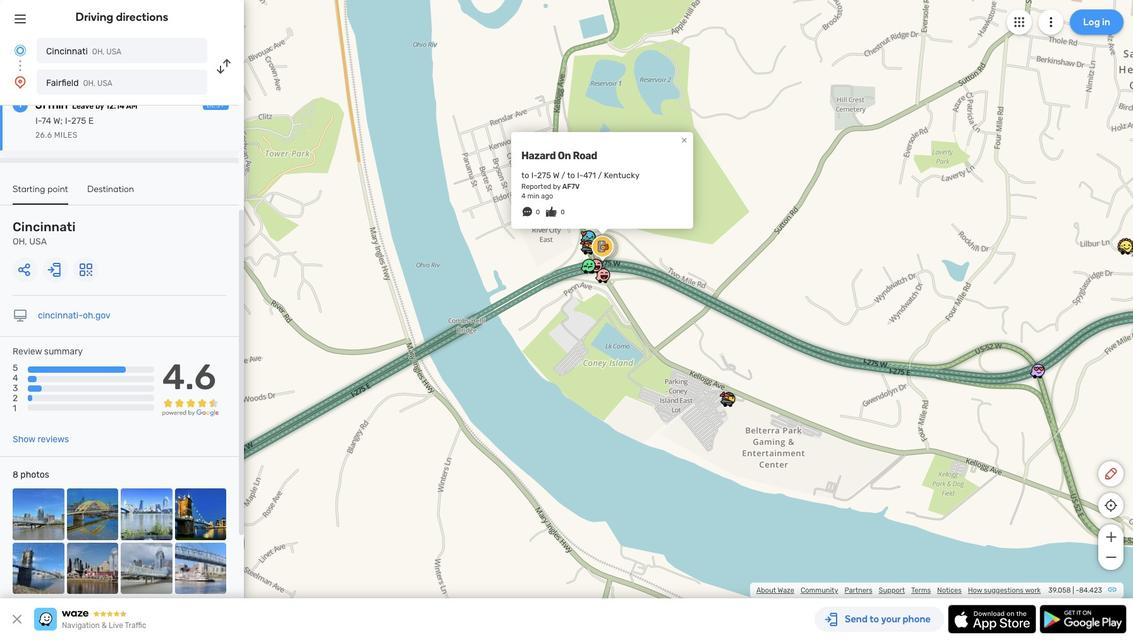 Task type: describe. For each thing, give the bounding box(es) containing it.
partners
[[845, 587, 873, 595]]

3
[[13, 383, 18, 394]]

image 4 of cincinnati, cincinnati image
[[175, 489, 226, 540]]

road
[[573, 150, 597, 162]]

image 5 of cincinnati, cincinnati image
[[13, 543, 64, 594]]

275 inside the to i-275 w / to i-471 / kentucky reported by af7v 4 min ago
[[537, 171, 551, 180]]

pencil image
[[1104, 466, 1119, 482]]

cincinnati-oh.gov
[[38, 310, 110, 321]]

2 to from the left
[[567, 171, 575, 180]]

waze
[[778, 587, 795, 595]]

2 vertical spatial usa
[[29, 236, 47, 247]]

computer image
[[13, 308, 28, 324]]

miles
[[54, 131, 78, 140]]

navigation & live traffic
[[62, 621, 146, 630]]

1 vertical spatial cincinnati oh, usa
[[13, 219, 76, 247]]

hazard
[[521, 150, 556, 162]]

x image
[[9, 612, 25, 627]]

suggestions
[[984, 587, 1024, 595]]

image 6 of cincinnati, cincinnati image
[[67, 543, 118, 594]]

2
[[13, 393, 18, 404]]

leave
[[72, 102, 94, 111]]

275 inside i-74 w; i-275 e 26.6 miles
[[71, 116, 86, 126]]

reported
[[521, 183, 551, 191]]

partners link
[[845, 587, 873, 595]]

community link
[[801, 587, 838, 595]]

point
[[48, 184, 68, 195]]

af7v
[[562, 183, 580, 191]]

image 2 of cincinnati, cincinnati image
[[67, 489, 118, 540]]

on
[[558, 150, 571, 162]]

ago
[[541, 192, 553, 200]]

×
[[682, 134, 687, 146]]

39.058 | -84.423
[[1049, 587, 1102, 595]]

-
[[1076, 587, 1080, 595]]

starting point
[[13, 184, 68, 195]]

starting
[[13, 184, 45, 195]]

0 horizontal spatial 4
[[13, 373, 18, 384]]

cincinnati-oh.gov link
[[38, 310, 110, 321]]

4.6
[[162, 357, 216, 398]]

link image
[[1107, 585, 1118, 595]]

terms
[[911, 587, 931, 595]]

74
[[42, 116, 51, 126]]

× link
[[679, 134, 690, 146]]

&
[[102, 621, 107, 630]]

reviews
[[38, 434, 69, 445]]

by inside 31 min leave by 12:14 am
[[95, 102, 104, 111]]

community
[[801, 587, 838, 595]]

driving
[[76, 10, 113, 24]]

1 inside 5 4 3 2 1
[[13, 404, 16, 414]]

26.6
[[35, 131, 52, 140]]

image 1 of cincinnati, cincinnati image
[[13, 489, 64, 540]]

i- up reported
[[531, 171, 537, 180]]

driving directions
[[76, 10, 168, 24]]

31 min leave by 12:14 am
[[35, 98, 137, 112]]

image 3 of cincinnati, cincinnati image
[[121, 489, 172, 540]]

1 / from the left
[[561, 171, 565, 180]]

w;
[[53, 116, 63, 126]]

5 4 3 2 1
[[13, 363, 18, 414]]

5
[[13, 363, 18, 374]]

471
[[583, 171, 596, 180]]

summary
[[44, 346, 83, 357]]

image 7 of cincinnati, cincinnati image
[[121, 543, 172, 594]]

2 / from the left
[[598, 171, 602, 180]]

8 photos
[[13, 470, 49, 480]]

min inside the to i-275 w / to i-471 / kentucky reported by af7v 4 min ago
[[527, 192, 540, 200]]

kentucky
[[604, 171, 640, 180]]

by inside the to i-275 w / to i-471 / kentucky reported by af7v 4 min ago
[[553, 183, 561, 191]]



Task type: locate. For each thing, give the bounding box(es) containing it.
1 horizontal spatial 4
[[521, 192, 526, 200]]

39.058
[[1049, 587, 1071, 595]]

e
[[88, 116, 94, 126]]

4 down reported
[[521, 192, 526, 200]]

oh.gov
[[83, 310, 110, 321]]

cincinnati down 'starting point' button
[[13, 219, 76, 235]]

min down reported
[[527, 192, 540, 200]]

0 vertical spatial 275
[[71, 116, 86, 126]]

to up af7v
[[567, 171, 575, 180]]

1 horizontal spatial to
[[567, 171, 575, 180]]

oh, inside fairfield oh, usa
[[83, 79, 96, 88]]

i- right the w;
[[65, 116, 71, 126]]

0 vertical spatial cincinnati oh, usa
[[46, 46, 121, 57]]

1 vertical spatial 275
[[537, 171, 551, 180]]

1 horizontal spatial 0
[[561, 209, 565, 216]]

1 to from the left
[[521, 171, 529, 180]]

1 vertical spatial usa
[[97, 79, 112, 88]]

4 up 2
[[13, 373, 18, 384]]

directions
[[116, 10, 168, 24]]

usa inside fairfield oh, usa
[[97, 79, 112, 88]]

cincinnati-
[[38, 310, 83, 321]]

275
[[71, 116, 86, 126], [537, 171, 551, 180]]

/
[[561, 171, 565, 180], [598, 171, 602, 180]]

0 horizontal spatial 1
[[13, 404, 16, 414]]

by
[[95, 102, 104, 111], [553, 183, 561, 191]]

1 vertical spatial 1
[[13, 404, 16, 414]]

0 down af7v
[[561, 209, 565, 216]]

1 horizontal spatial /
[[598, 171, 602, 180]]

support
[[879, 587, 905, 595]]

usa
[[106, 47, 121, 56], [97, 79, 112, 88], [29, 236, 47, 247]]

0 vertical spatial 1
[[19, 99, 22, 110]]

cincinnati
[[46, 46, 88, 57], [13, 219, 76, 235]]

1 0 from the left
[[536, 209, 540, 216]]

show reviews
[[13, 434, 69, 445]]

notices
[[937, 587, 962, 595]]

terms link
[[911, 587, 931, 595]]

current location image
[[13, 43, 28, 58]]

support link
[[879, 587, 905, 595]]

0
[[536, 209, 540, 216], [561, 209, 565, 216]]

4
[[521, 192, 526, 200], [13, 373, 18, 384]]

by left "12:14"
[[95, 102, 104, 111]]

0 horizontal spatial min
[[48, 98, 68, 112]]

0 vertical spatial 4
[[521, 192, 526, 200]]

about
[[757, 587, 776, 595]]

|
[[1073, 587, 1074, 595]]

0 vertical spatial usa
[[106, 47, 121, 56]]

84.423
[[1080, 587, 1102, 595]]

review summary
[[13, 346, 83, 357]]

/ right 471
[[598, 171, 602, 180]]

1 horizontal spatial 1
[[19, 99, 22, 110]]

1 down 3
[[13, 404, 16, 414]]

min
[[48, 98, 68, 112], [527, 192, 540, 200]]

cincinnati oh, usa up fairfield oh, usa
[[46, 46, 121, 57]]

how suggestions work link
[[968, 587, 1041, 595]]

work
[[1025, 587, 1041, 595]]

to
[[521, 171, 529, 180], [567, 171, 575, 180]]

0 down reported
[[536, 209, 540, 216]]

hazard on road
[[521, 150, 597, 162]]

show
[[13, 434, 35, 445]]

destination
[[87, 184, 134, 195]]

fairfield oh, usa
[[46, 78, 112, 88]]

notices link
[[937, 587, 962, 595]]

to up reported
[[521, 171, 529, 180]]

oh, down 'starting point' button
[[13, 236, 27, 247]]

zoom out image
[[1103, 550, 1119, 565]]

275 left w
[[537, 171, 551, 180]]

cincinnati up fairfield
[[46, 46, 88, 57]]

oh,
[[92, 47, 105, 56], [83, 79, 96, 88], [13, 236, 27, 247]]

best
[[207, 102, 225, 109]]

i-
[[35, 116, 42, 126], [65, 116, 71, 126], [531, 171, 537, 180], [577, 171, 583, 180]]

usa up "12:14"
[[97, 79, 112, 88]]

275 left e
[[71, 116, 86, 126]]

cincinnati oh, usa
[[46, 46, 121, 57], [13, 219, 76, 247]]

about waze link
[[757, 587, 795, 595]]

0 horizontal spatial to
[[521, 171, 529, 180]]

i- up af7v
[[577, 171, 583, 180]]

i-74 w; i-275 e 26.6 miles
[[35, 116, 94, 140]]

location image
[[13, 75, 28, 90]]

12:14
[[106, 102, 125, 111]]

navigation
[[62, 621, 100, 630]]

oh, up 31 min leave by 12:14 am
[[83, 79, 96, 88]]

min up the w;
[[48, 98, 68, 112]]

/ right w
[[561, 171, 565, 180]]

image 8 of cincinnati, cincinnati image
[[175, 543, 226, 594]]

1 vertical spatial cincinnati
[[13, 219, 76, 235]]

oh, down driving
[[92, 47, 105, 56]]

about waze community partners support terms notices how suggestions work
[[757, 587, 1041, 595]]

am
[[126, 102, 137, 111]]

1 vertical spatial min
[[527, 192, 540, 200]]

review
[[13, 346, 42, 357]]

31
[[35, 98, 46, 112]]

traffic
[[125, 621, 146, 630]]

i- up 26.6
[[35, 116, 42, 126]]

4 inside the to i-275 w / to i-471 / kentucky reported by af7v 4 min ago
[[521, 192, 526, 200]]

2 0 from the left
[[561, 209, 565, 216]]

starting point button
[[13, 184, 68, 205]]

photos
[[20, 470, 49, 480]]

1 vertical spatial 4
[[13, 373, 18, 384]]

1 left "31"
[[19, 99, 22, 110]]

0 horizontal spatial 0
[[536, 209, 540, 216]]

usa down 'starting point' button
[[29, 236, 47, 247]]

1
[[19, 99, 22, 110], [13, 404, 16, 414]]

zoom in image
[[1103, 530, 1119, 545]]

by down w
[[553, 183, 561, 191]]

0 vertical spatial min
[[48, 98, 68, 112]]

1 horizontal spatial 275
[[537, 171, 551, 180]]

0 horizontal spatial by
[[95, 102, 104, 111]]

w
[[553, 171, 560, 180]]

live
[[109, 621, 123, 630]]

1 horizontal spatial min
[[527, 192, 540, 200]]

0 vertical spatial by
[[95, 102, 104, 111]]

0 horizontal spatial /
[[561, 171, 565, 180]]

8
[[13, 470, 18, 480]]

how
[[968, 587, 982, 595]]

destination button
[[87, 184, 134, 204]]

0 vertical spatial cincinnati
[[46, 46, 88, 57]]

fairfield
[[46, 78, 79, 88]]

0 horizontal spatial 275
[[71, 116, 86, 126]]

0 vertical spatial oh,
[[92, 47, 105, 56]]

2 vertical spatial oh,
[[13, 236, 27, 247]]

1 vertical spatial by
[[553, 183, 561, 191]]

cincinnati oh, usa down 'starting point' button
[[13, 219, 76, 247]]

to i-275 w / to i-471 / kentucky reported by af7v 4 min ago
[[521, 171, 640, 200]]

1 vertical spatial oh,
[[83, 79, 96, 88]]

1 horizontal spatial by
[[553, 183, 561, 191]]

usa down the driving directions on the top left
[[106, 47, 121, 56]]



Task type: vqa. For each thing, say whether or not it's contained in the screenshot.
most
no



